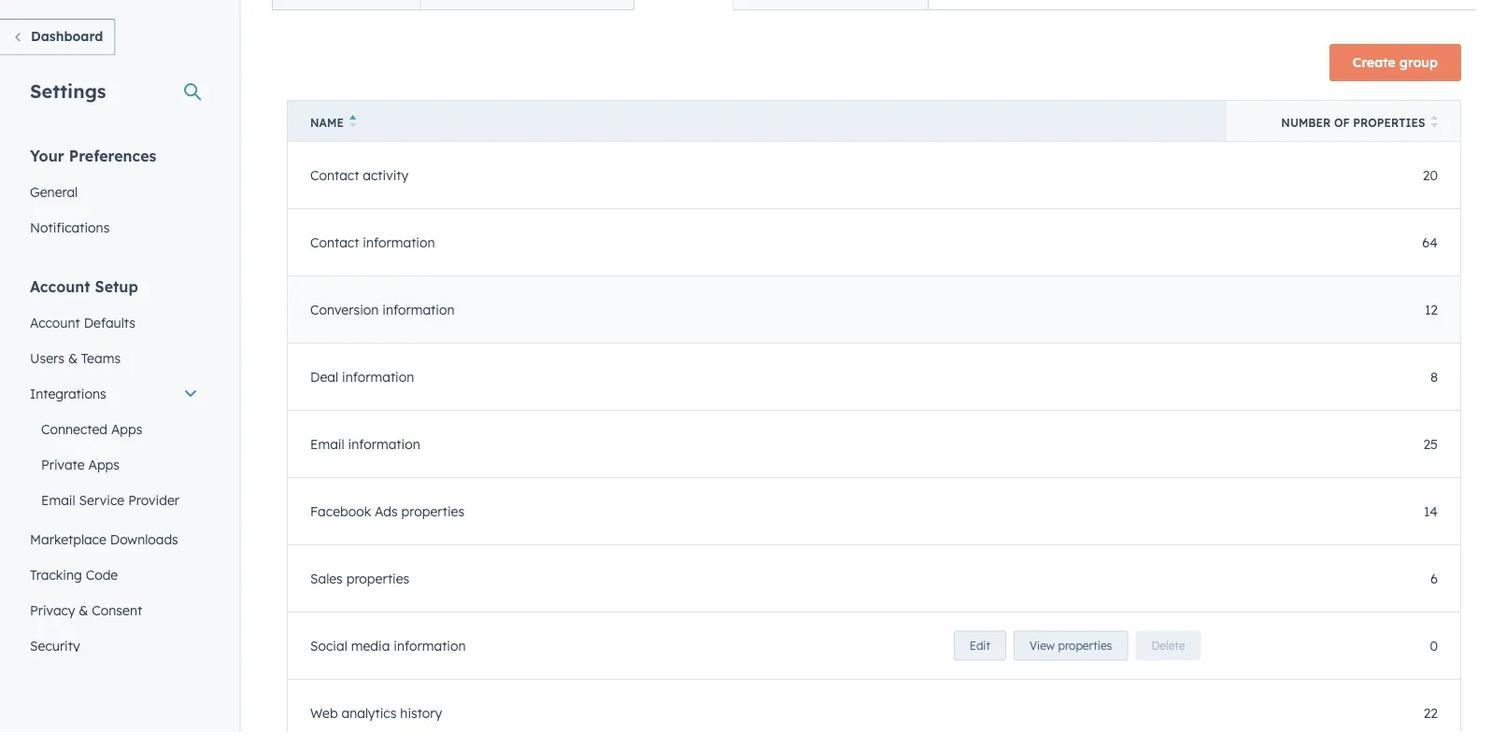 Task type: locate. For each thing, give the bounding box(es) containing it.
1 horizontal spatial &
[[79, 602, 88, 619]]

0 horizontal spatial &
[[68, 350, 78, 366]]

setup
[[95, 277, 138, 296]]

deal
[[310, 369, 338, 385]]

1 contact from the top
[[310, 167, 359, 183]]

email down deal
[[310, 436, 344, 453]]

ascending sort. press to sort descending. image
[[349, 115, 356, 128]]

0 vertical spatial &
[[68, 350, 78, 366]]

account defaults
[[30, 314, 135, 331]]

information for deal information
[[342, 369, 414, 385]]

settings
[[30, 79, 106, 102]]

0 vertical spatial contact
[[310, 167, 359, 183]]

integrations
[[30, 386, 106, 402]]

2 contact from the top
[[310, 234, 359, 251]]

tracking code
[[30, 567, 118, 583]]

1 vertical spatial apps
[[88, 457, 120, 473]]

social media information
[[310, 638, 466, 654]]

history
[[400, 705, 442, 722]]

account inside "link"
[[30, 314, 80, 331]]

6
[[1431, 571, 1438, 587]]

facebook ads properties
[[310, 503, 465, 520]]

facebook
[[310, 503, 371, 520]]

press to sort. element
[[1431, 115, 1438, 131]]

create
[[1353, 54, 1396, 71]]

0 horizontal spatial email
[[41, 492, 75, 508]]

properties right ads on the left bottom of page
[[401, 503, 465, 520]]

&
[[68, 350, 78, 366], [79, 602, 88, 619]]

apps for private apps
[[88, 457, 120, 473]]

users & teams link
[[19, 341, 209, 376]]

tab panel
[[272, 9, 1477, 733]]

20
[[1423, 167, 1438, 183]]

information for conversion information
[[382, 302, 455, 318]]

your preferences element
[[19, 145, 209, 245]]

& right users
[[68, 350, 78, 366]]

1 vertical spatial account
[[30, 314, 80, 331]]

ads
[[375, 503, 398, 520]]

web analytics history
[[310, 705, 442, 722]]

information
[[363, 234, 435, 251], [382, 302, 455, 318], [342, 369, 414, 385], [348, 436, 420, 453], [394, 638, 466, 654]]

private apps
[[41, 457, 120, 473]]

account up the account defaults
[[30, 277, 90, 296]]

12
[[1425, 302, 1438, 318]]

email
[[310, 436, 344, 453], [41, 492, 75, 508]]

0 vertical spatial email
[[310, 436, 344, 453]]

properties left press to sort. element
[[1354, 116, 1426, 130]]

media
[[351, 638, 390, 654]]

conversion
[[310, 302, 379, 318]]

information up ads on the left bottom of page
[[348, 436, 420, 453]]

number
[[1282, 116, 1331, 130]]

0 vertical spatial apps
[[111, 421, 142, 437]]

information right conversion
[[382, 302, 455, 318]]

contact information
[[310, 234, 435, 251]]

account up users
[[30, 314, 80, 331]]

privacy
[[30, 602, 75, 619]]

1 vertical spatial email
[[41, 492, 75, 508]]

connected apps link
[[19, 412, 209, 447]]

apps
[[111, 421, 142, 437], [88, 457, 120, 473]]

account setup element
[[19, 276, 209, 664]]

private
[[41, 457, 85, 473]]

general
[[30, 184, 78, 200]]

tracking
[[30, 567, 82, 583]]

2 account from the top
[[30, 314, 80, 331]]

account setup
[[30, 277, 138, 296]]

information right deal
[[342, 369, 414, 385]]

provider
[[128, 492, 179, 508]]

2 vertical spatial properties
[[346, 571, 410, 587]]

0 vertical spatial account
[[30, 277, 90, 296]]

properties
[[1354, 116, 1426, 130], [401, 503, 465, 520], [346, 571, 410, 587]]

contact
[[310, 167, 359, 183], [310, 234, 359, 251]]

email inside account setup element
[[41, 492, 75, 508]]

activity
[[363, 167, 409, 183]]

email for email service provider
[[41, 492, 75, 508]]

apps up 'service'
[[88, 457, 120, 473]]

1 vertical spatial contact
[[310, 234, 359, 251]]

connected apps
[[41, 421, 142, 437]]

security link
[[19, 628, 209, 664]]

25
[[1424, 436, 1438, 453]]

account
[[30, 277, 90, 296], [30, 314, 80, 331]]

ascending sort. press to sort descending. element
[[349, 115, 356, 131]]

64
[[1423, 234, 1438, 251]]

1 vertical spatial &
[[79, 602, 88, 619]]

properties inside button
[[1354, 116, 1426, 130]]

1 account from the top
[[30, 277, 90, 296]]

information down activity
[[363, 234, 435, 251]]

general link
[[19, 174, 209, 210]]

apps down integrations button at the left bottom of page
[[111, 421, 142, 437]]

information right the media
[[394, 638, 466, 654]]

integrations button
[[19, 376, 209, 412]]

contact left activity
[[310, 167, 359, 183]]

dashboard link
[[0, 19, 115, 56]]

apps inside 'link'
[[88, 457, 120, 473]]

contact up conversion
[[310, 234, 359, 251]]

analytics
[[342, 705, 397, 722]]

& for privacy
[[79, 602, 88, 619]]

name
[[310, 116, 344, 130]]

& right the privacy
[[79, 602, 88, 619]]

1 vertical spatial properties
[[401, 503, 465, 520]]

1 horizontal spatial email
[[310, 436, 344, 453]]

email down private
[[41, 492, 75, 508]]

properties right "sales"
[[346, 571, 410, 587]]

group
[[1400, 54, 1438, 71]]

press to sort. image
[[1431, 115, 1438, 128]]

privacy & consent
[[30, 602, 142, 619]]

tab list
[[272, 0, 929, 10]]

deal information
[[310, 369, 414, 385]]

connected
[[41, 421, 107, 437]]

0 vertical spatial properties
[[1354, 116, 1426, 130]]



Task type: vqa. For each thing, say whether or not it's contained in the screenshot.
Jacob Simon image
no



Task type: describe. For each thing, give the bounding box(es) containing it.
notifications link
[[19, 210, 209, 245]]

notifications
[[30, 219, 110, 236]]

dashboard
[[31, 28, 103, 44]]

apps for connected apps
[[111, 421, 142, 437]]

contact activity
[[310, 167, 409, 183]]

email service provider
[[41, 492, 179, 508]]

users & teams
[[30, 350, 121, 366]]

tracking code link
[[19, 557, 209, 593]]

service
[[79, 492, 124, 508]]

marketplace downloads
[[30, 531, 178, 548]]

your preferences
[[30, 146, 156, 165]]

account for account defaults
[[30, 314, 80, 331]]

marketplace
[[30, 531, 106, 548]]

your
[[30, 146, 64, 165]]

marketplace downloads link
[[19, 522, 209, 557]]

contact for contact activity
[[310, 167, 359, 183]]

consent
[[92, 602, 142, 619]]

defaults
[[84, 314, 135, 331]]

create group
[[1353, 54, 1438, 71]]

properties for number of properties
[[1354, 116, 1426, 130]]

social
[[310, 638, 348, 654]]

private apps link
[[19, 447, 209, 483]]

teams
[[81, 350, 121, 366]]

tab panel containing create group
[[272, 9, 1477, 733]]

14
[[1424, 503, 1438, 520]]

contact for contact information
[[310, 234, 359, 251]]

information for email information
[[348, 436, 420, 453]]

conversion information
[[310, 302, 455, 318]]

delete button
[[1391, 646, 1456, 676]]

web
[[310, 705, 338, 722]]

number of properties button
[[1228, 100, 1461, 142]]

sales properties
[[310, 571, 410, 587]]

of
[[1335, 116, 1350, 130]]

create group button
[[1330, 44, 1462, 81]]

delete
[[1407, 654, 1440, 668]]

email for email information
[[310, 436, 344, 453]]

users
[[30, 350, 64, 366]]

information for contact information
[[363, 234, 435, 251]]

sales
[[310, 571, 343, 587]]

name button
[[287, 100, 1228, 142]]

email information
[[310, 436, 420, 453]]

code
[[86, 567, 118, 583]]

account for account setup
[[30, 277, 90, 296]]

downloads
[[110, 531, 178, 548]]

preferences
[[69, 146, 156, 165]]

& for users
[[68, 350, 78, 366]]

0
[[1430, 638, 1438, 654]]

properties for facebook ads properties
[[401, 503, 465, 520]]

privacy & consent link
[[19, 593, 209, 628]]

8
[[1431, 369, 1438, 385]]

security
[[30, 638, 80, 654]]

email service provider link
[[19, 483, 209, 518]]

22
[[1424, 705, 1438, 722]]

number of properties
[[1282, 116, 1426, 130]]

account defaults link
[[19, 305, 209, 341]]



